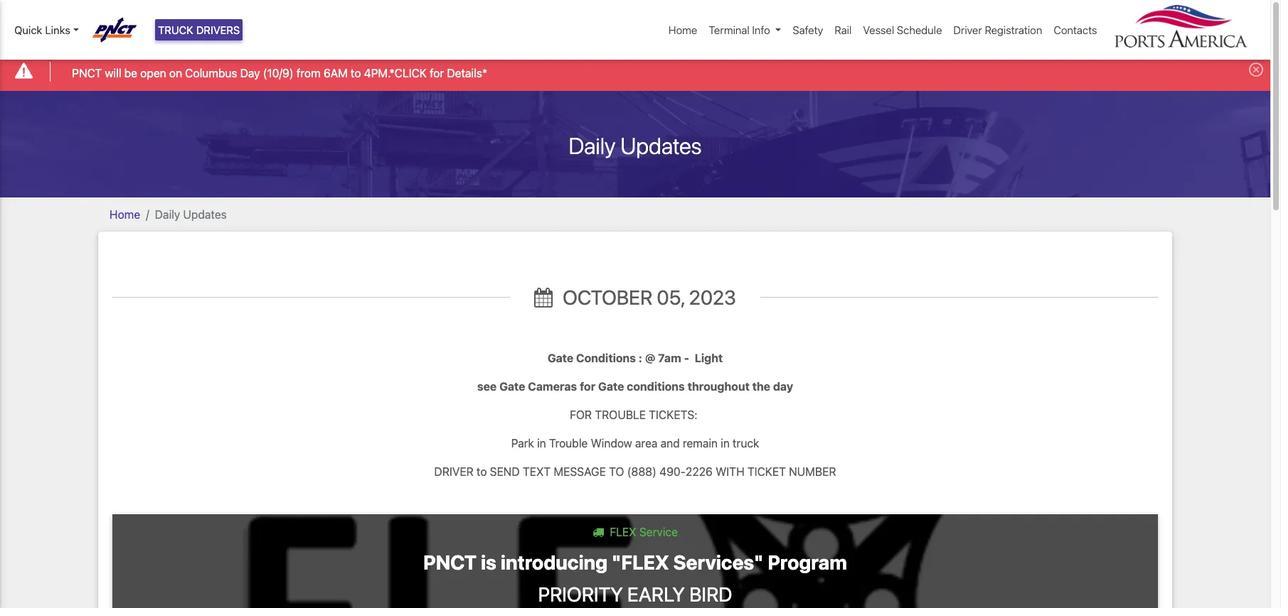 Task type: describe. For each thing, give the bounding box(es) containing it.
quick links link
[[14, 22, 79, 38]]

introducing
[[501, 551, 608, 575]]

pnct will be open on columbus day (10/9) from 6am to 4pm.*click for details* alert
[[0, 52, 1270, 91]]

conditions
[[576, 352, 636, 365]]

vessel schedule link
[[857, 16, 948, 44]]

columbus
[[185, 67, 237, 79]]

0 horizontal spatial daily
[[155, 208, 180, 221]]

truck image
[[593, 527, 604, 538]]

rail link
[[829, 16, 857, 44]]

1 horizontal spatial home
[[669, 23, 697, 36]]

will
[[105, 67, 121, 79]]

flex service
[[607, 526, 678, 539]]

the
[[752, 380, 770, 393]]

safety
[[793, 23, 823, 36]]

program
[[768, 551, 847, 575]]

see gate cameras for gate conditions throughout the day
[[477, 380, 793, 393]]

1 horizontal spatial gate
[[548, 352, 573, 365]]

driver
[[434, 466, 474, 478]]

driver
[[953, 23, 982, 36]]

be
[[124, 67, 137, 79]]

4pm.*click
[[364, 67, 427, 79]]

message
[[554, 466, 606, 478]]

@
[[645, 352, 655, 365]]

"flex
[[612, 551, 669, 575]]

send
[[490, 466, 520, 478]]

terminal info link
[[703, 16, 787, 44]]

registration
[[985, 23, 1042, 36]]

is
[[481, 551, 496, 575]]

1 vertical spatial to
[[477, 466, 487, 478]]

6am
[[324, 67, 348, 79]]

on
[[169, 67, 182, 79]]

0 horizontal spatial updates
[[183, 208, 227, 221]]

0 vertical spatial home link
[[663, 16, 703, 44]]

05,
[[657, 286, 685, 309]]

1 vertical spatial for
[[580, 380, 596, 393]]

to
[[609, 466, 624, 478]]

window
[[591, 437, 632, 450]]

0 horizontal spatial home link
[[110, 208, 140, 221]]

services"
[[673, 551, 763, 575]]

truck
[[733, 437, 759, 450]]

park
[[511, 437, 534, 450]]

with
[[716, 466, 744, 478]]

day
[[240, 67, 260, 79]]

and
[[661, 437, 680, 450]]

0 horizontal spatial gate
[[499, 380, 525, 393]]

to inside pnct will be open on columbus day (10/9) from 6am to 4pm.*click for details* link
[[351, 67, 361, 79]]

see
[[477, 380, 497, 393]]

:
[[639, 352, 642, 365]]



Task type: vqa. For each thing, say whether or not it's contained in the screenshot.
Instructions -
no



Task type: locate. For each thing, give the bounding box(es) containing it.
bird
[[689, 583, 732, 606]]

driver to send text message to (888) 490-2226 with ticket number
[[434, 466, 836, 478]]

pnct is introducing "flex services" program
[[423, 551, 847, 575]]

(888)
[[627, 466, 657, 478]]

pnct left is
[[423, 551, 477, 575]]

0 vertical spatial to
[[351, 67, 361, 79]]

pnct for pnct will be open on columbus day (10/9) from 6am to 4pm.*click for details*
[[72, 67, 102, 79]]

1 vertical spatial updates
[[183, 208, 227, 221]]

october 05, 2023
[[558, 286, 736, 309]]

1 vertical spatial daily updates
[[155, 208, 227, 221]]

0 horizontal spatial to
[[351, 67, 361, 79]]

day
[[773, 380, 793, 393]]

pnct left will on the left top
[[72, 67, 102, 79]]

1 in from the left
[[537, 437, 546, 450]]

gate conditions : @ 7am -  light
[[548, 352, 723, 365]]

(10/9)
[[263, 67, 294, 79]]

conditions
[[627, 380, 685, 393]]

1 vertical spatial daily
[[155, 208, 180, 221]]

1 vertical spatial home link
[[110, 208, 140, 221]]

1 horizontal spatial daily updates
[[569, 132, 702, 159]]

updates
[[620, 132, 702, 159], [183, 208, 227, 221]]

for
[[570, 409, 592, 421]]

pnct will be open on columbus day (10/9) from 6am to 4pm.*click for details*
[[72, 67, 487, 79]]

0 horizontal spatial for
[[430, 67, 444, 79]]

1 horizontal spatial for
[[580, 380, 596, 393]]

0 vertical spatial daily updates
[[569, 132, 702, 159]]

october
[[563, 286, 652, 309]]

truck drivers link
[[155, 19, 243, 41]]

terminal
[[709, 23, 750, 36]]

0 vertical spatial home
[[669, 23, 697, 36]]

pnct
[[72, 67, 102, 79], [423, 551, 477, 575]]

open
[[140, 67, 166, 79]]

0 horizontal spatial pnct
[[72, 67, 102, 79]]

for up the for
[[580, 380, 596, 393]]

0 vertical spatial daily
[[569, 132, 615, 159]]

rail
[[835, 23, 852, 36]]

early
[[627, 583, 685, 606]]

for trouble tickets:
[[567, 409, 704, 421]]

for
[[430, 67, 444, 79], [580, 380, 596, 393]]

trouble
[[549, 437, 588, 450]]

2226
[[686, 466, 713, 478]]

calendar image
[[534, 288, 553, 308]]

to right 6am
[[351, 67, 361, 79]]

quick links
[[14, 23, 70, 36]]

throughout
[[688, 380, 750, 393]]

home
[[669, 23, 697, 36], [110, 208, 140, 221]]

quick
[[14, 23, 42, 36]]

1 horizontal spatial home link
[[663, 16, 703, 44]]

priority
[[538, 583, 623, 606]]

remain
[[683, 437, 718, 450]]

drivers
[[196, 23, 240, 36]]

home link
[[663, 16, 703, 44], [110, 208, 140, 221]]

0 vertical spatial pnct
[[72, 67, 102, 79]]

0 horizontal spatial in
[[537, 437, 546, 450]]

for inside "alert"
[[430, 67, 444, 79]]

1 vertical spatial pnct
[[423, 551, 477, 575]]

info
[[752, 23, 770, 36]]

truck
[[158, 23, 193, 36]]

service
[[639, 526, 678, 539]]

pnct will be open on columbus day (10/9) from 6am to 4pm.*click for details* link
[[72, 64, 487, 82]]

schedule
[[897, 23, 942, 36]]

2023
[[689, 286, 736, 309]]

for left details*
[[430, 67, 444, 79]]

pnct inside "alert"
[[72, 67, 102, 79]]

contacts
[[1054, 23, 1097, 36]]

2 horizontal spatial gate
[[598, 380, 624, 393]]

1 horizontal spatial pnct
[[423, 551, 477, 575]]

text
[[523, 466, 551, 478]]

to
[[351, 67, 361, 79], [477, 466, 487, 478]]

2 in from the left
[[721, 437, 730, 450]]

number
[[789, 466, 836, 478]]

gate up cameras
[[548, 352, 573, 365]]

1 horizontal spatial to
[[477, 466, 487, 478]]

0 vertical spatial for
[[430, 67, 444, 79]]

0 vertical spatial updates
[[620, 132, 702, 159]]

gate down conditions
[[598, 380, 624, 393]]

to left send
[[477, 466, 487, 478]]

vessel
[[863, 23, 894, 36]]

links
[[45, 23, 70, 36]]

driver registration link
[[948, 16, 1048, 44]]

1 horizontal spatial updates
[[620, 132, 702, 159]]

gate
[[548, 352, 573, 365], [499, 380, 525, 393], [598, 380, 624, 393]]

1 vertical spatial home
[[110, 208, 140, 221]]

vessel schedule
[[863, 23, 942, 36]]

light
[[695, 352, 723, 365]]

7am
[[658, 352, 681, 365]]

daily updates
[[569, 132, 702, 159], [155, 208, 227, 221]]

-
[[684, 352, 689, 365]]

from
[[297, 67, 321, 79]]

1 horizontal spatial in
[[721, 437, 730, 450]]

1 horizontal spatial daily
[[569, 132, 615, 159]]

terminal info
[[709, 23, 770, 36]]

contacts link
[[1048, 16, 1103, 44]]

0 horizontal spatial daily updates
[[155, 208, 227, 221]]

park in trouble window area and remain in truck
[[511, 437, 759, 450]]

in left truck
[[721, 437, 730, 450]]

flex
[[610, 526, 636, 539]]

490-
[[659, 466, 686, 478]]

area
[[635, 437, 658, 450]]

gate right "see"
[[499, 380, 525, 393]]

truck drivers
[[158, 23, 240, 36]]

in
[[537, 437, 546, 450], [721, 437, 730, 450]]

in right park
[[537, 437, 546, 450]]

daily
[[569, 132, 615, 159], [155, 208, 180, 221]]

close image
[[1249, 63, 1263, 77]]

details*
[[447, 67, 487, 79]]

priority early bird
[[538, 583, 732, 606]]

ticket
[[747, 466, 786, 478]]

0 horizontal spatial home
[[110, 208, 140, 221]]

pnct for pnct is introducing "flex services" program
[[423, 551, 477, 575]]

safety link
[[787, 16, 829, 44]]

cameras
[[528, 380, 577, 393]]

tickets:
[[649, 409, 698, 421]]

trouble
[[595, 409, 646, 421]]

driver registration
[[953, 23, 1042, 36]]



